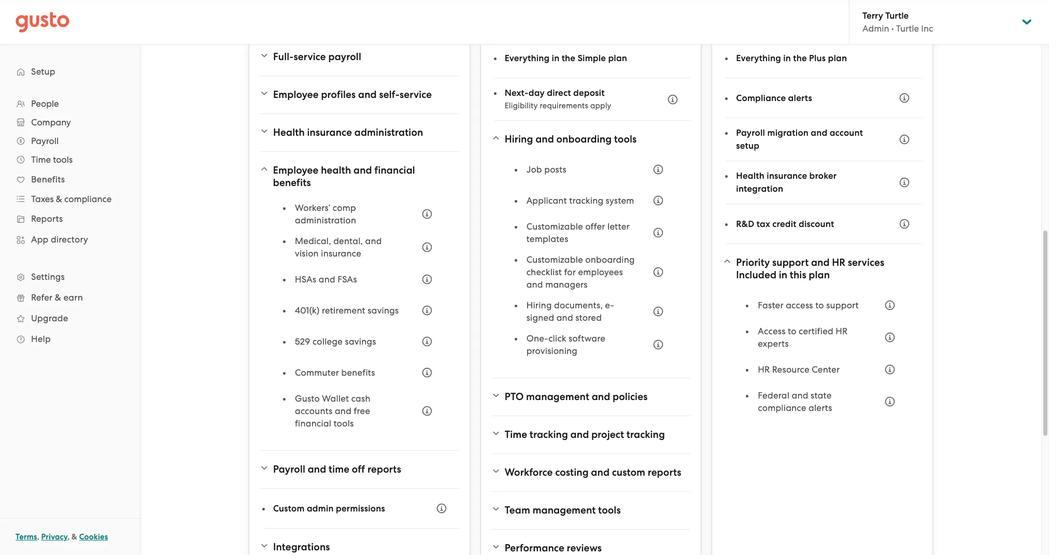 Task type: describe. For each thing, give the bounding box(es) containing it.
2 horizontal spatial tracking
[[627, 429, 665, 441]]

performance
[[505, 542, 565, 554]]

workers'
[[295, 203, 331, 213]]

onboarding inside dropdown button
[[557, 133, 612, 145]]

workers' comp administration
[[295, 203, 356, 226]]

and left custom
[[591, 467, 610, 479]]

people
[[31, 99, 59, 109]]

and left fsas
[[319, 274, 335, 285]]

provisioning
[[527, 346, 578, 356]]

administration for insurance
[[355, 127, 423, 138]]

benefits inside employee health and financial benefits
[[273, 177, 311, 189]]

apply
[[591, 101, 612, 110]]

employee profiles and self-service button
[[260, 82, 459, 107]]

discount
[[799, 219, 834, 229]]

and inside medical, dental, and vision insurance
[[365, 236, 382, 246]]

everything for everything in the simple plan
[[505, 53, 550, 64]]

commuter benefits
[[295, 368, 375, 378]]

faster
[[758, 300, 784, 311]]

stored
[[576, 313, 602, 323]]

hsas and fsas
[[295, 274, 357, 285]]

time tracking and project tracking button
[[491, 423, 691, 447]]

access
[[758, 326, 786, 337]]

requirements
[[540, 101, 589, 110]]

state
[[811, 390, 832, 401]]

applicant
[[527, 195, 567, 206]]

plan for everything in the plus plan
[[828, 53, 847, 64]]

help link
[[10, 330, 130, 348]]

settings link
[[10, 268, 130, 286]]

in for plus
[[784, 53, 791, 64]]

2 vertical spatial &
[[72, 533, 77, 542]]

free
[[354, 406, 370, 416]]

upgrade
[[31, 313, 68, 324]]

list containing job posts
[[515, 158, 670, 366]]

the for plus
[[793, 53, 807, 64]]

next-
[[505, 88, 529, 99]]

offer
[[586, 221, 605, 232]]

customizable offer letter templates
[[527, 221, 630, 244]]

app
[[31, 234, 48, 245]]

payroll
[[328, 51, 361, 63]]

documents,
[[554, 300, 603, 311]]

click
[[549, 333, 567, 344]]

comp
[[333, 203, 356, 213]]

setup
[[31, 66, 55, 77]]

529
[[295, 337, 310, 347]]

support inside priority support and hr services included in this plan
[[773, 257, 809, 269]]

privacy
[[41, 533, 68, 542]]

federal and state compliance alerts
[[758, 390, 833, 413]]

direct
[[547, 88, 571, 99]]

taxes & compliance
[[31, 194, 112, 204]]

•
[[892, 23, 894, 34]]

employee health and financial benefits
[[273, 164, 415, 189]]

health for health insurance broker integration
[[736, 171, 765, 181]]

payroll for payroll migration and account setup
[[736, 128, 765, 138]]

commuter
[[295, 368, 339, 378]]

day
[[529, 88, 545, 99]]

self-
[[379, 89, 400, 101]]

customizable onboarding checklist for employees and managers
[[527, 255, 635, 290]]

financial inside gusto wallet cash accounts and free financial tools
[[295, 418, 331, 429]]

customizable for templates
[[527, 221, 583, 232]]

terms link
[[16, 533, 37, 542]]

help
[[31, 334, 51, 344]]

support inside 'list'
[[827, 300, 859, 311]]

privacy link
[[41, 533, 68, 542]]

pto management and policies
[[505, 391, 648, 403]]

next-day direct deposit eligibility requirements apply
[[505, 88, 612, 110]]

and left policies at the right of page
[[592, 391, 610, 403]]

hiring documents, e- signed and stored
[[527, 300, 614, 323]]

app directory
[[31, 234, 88, 245]]

hr resource center
[[758, 365, 840, 375]]

people button
[[10, 94, 130, 113]]

time tools button
[[10, 150, 130, 169]]

list containing faster access to support
[[747, 294, 902, 423]]

company
[[31, 117, 71, 128]]

benefits inside 'list'
[[341, 368, 375, 378]]

gusto navigation element
[[0, 45, 140, 366]]

full-service payroll
[[273, 51, 361, 63]]

for
[[564, 267, 576, 277]]

& for compliance
[[56, 194, 62, 204]]

& for earn
[[55, 292, 61, 303]]

cookies
[[79, 533, 108, 542]]

one-
[[527, 333, 549, 344]]

and inside priority support and hr services included in this plan
[[811, 257, 830, 269]]

everything for everything in the plus plan
[[736, 53, 781, 64]]

and left self-
[[358, 89, 377, 101]]

cash
[[351, 394, 371, 404]]

payroll for payroll
[[31, 136, 59, 146]]

to inside access to certified hr experts
[[788, 326, 797, 337]]

system
[[606, 195, 634, 206]]

simple
[[578, 53, 606, 64]]

vision
[[295, 248, 319, 259]]

retirement
[[322, 305, 365, 316]]

401(k)
[[295, 305, 320, 316]]

e-
[[605, 300, 614, 311]]

everything in the simple plan
[[505, 53, 627, 64]]

team management tools button
[[491, 498, 691, 523]]

admin
[[863, 23, 890, 34]]

and inside gusto wallet cash accounts and free financial tools
[[335, 406, 352, 416]]

reports link
[[10, 209, 130, 228]]

and inside hiring documents, e- signed and stored
[[557, 313, 573, 323]]

directory
[[51, 234, 88, 245]]

company button
[[10, 113, 130, 132]]

hiring and onboarding tools button
[[491, 127, 691, 152]]

project
[[592, 429, 624, 441]]

profiles
[[321, 89, 356, 101]]

full-
[[273, 51, 294, 63]]

401(k) retirement savings
[[295, 305, 399, 316]]

health insurance administration
[[273, 127, 423, 138]]

in inside priority support and hr services included in this plan
[[779, 269, 788, 281]]

payroll migration and account setup
[[736, 128, 863, 151]]

insurance inside medical, dental, and vision insurance
[[321, 248, 361, 259]]

integrations button
[[260, 535, 459, 555]]

account
[[830, 128, 863, 138]]

one-click software provisioning
[[527, 333, 606, 356]]

administration for comp
[[295, 215, 356, 226]]

setup link
[[10, 62, 130, 81]]

integration
[[736, 184, 784, 194]]

refer & earn
[[31, 292, 83, 303]]

health for health insurance administration
[[273, 127, 305, 138]]



Task type: vqa. For each thing, say whether or not it's contained in the screenshot.
Notifications LINK
no



Task type: locate. For each thing, give the bounding box(es) containing it.
compliance inside federal and state compliance alerts
[[758, 403, 807, 413]]

insurance down dental,
[[321, 248, 361, 259]]

0 horizontal spatial service
[[294, 51, 326, 63]]

financial inside employee health and financial benefits
[[375, 164, 415, 176]]

tools inside gusto navigation element
[[53, 155, 73, 165]]

health
[[273, 127, 305, 138], [736, 171, 765, 181]]

1 horizontal spatial benefits
[[341, 368, 375, 378]]

employee for employee health and financial benefits
[[273, 164, 319, 176]]

employee down full-
[[273, 89, 319, 101]]

access
[[786, 300, 813, 311]]

1 customizable from the top
[[527, 221, 583, 232]]

savings for 401(k) retirement savings
[[368, 305, 399, 316]]

savings for 529 college savings
[[345, 337, 376, 347]]

hiring down eligibility
[[505, 133, 533, 145]]

2 the from the left
[[793, 53, 807, 64]]

medical, dental, and vision insurance
[[295, 236, 382, 259]]

management right pto on the left of page
[[526, 391, 590, 403]]

turtle up the •
[[886, 10, 909, 21]]

hiring up signed
[[527, 300, 552, 311]]

deposit
[[573, 88, 605, 99]]

hr right the certified
[[836, 326, 848, 337]]

payroll inside dropdown button
[[273, 464, 305, 475]]

0 vertical spatial customizable
[[527, 221, 583, 232]]

reports for payroll and time off reports
[[368, 464, 401, 475]]

1 vertical spatial administration
[[295, 215, 356, 226]]

1 the from the left
[[562, 53, 576, 64]]

everything up day
[[505, 53, 550, 64]]

policies
[[613, 391, 648, 403]]

insurance
[[307, 127, 352, 138], [767, 171, 808, 181], [321, 248, 361, 259]]

1 horizontal spatial the
[[793, 53, 807, 64]]

plan right simple
[[608, 53, 627, 64]]

and down wallet
[[335, 406, 352, 416]]

health inside health insurance broker integration
[[736, 171, 765, 181]]

alerts up migration at the right top
[[788, 93, 812, 103]]

and
[[358, 89, 377, 101], [811, 128, 828, 138], [536, 133, 554, 145], [354, 164, 372, 176], [365, 236, 382, 246], [811, 257, 830, 269], [319, 274, 335, 285], [527, 279, 543, 290], [557, 313, 573, 323], [792, 390, 809, 401], [592, 391, 610, 403], [335, 406, 352, 416], [571, 429, 589, 441], [308, 464, 326, 475], [591, 467, 610, 479]]

0 vertical spatial health
[[273, 127, 305, 138]]

and down checklist
[[527, 279, 543, 290]]

1 vertical spatial time
[[505, 429, 527, 441]]

1 vertical spatial onboarding
[[586, 255, 635, 265]]

time tracking and project tracking
[[505, 429, 665, 441]]

1 vertical spatial insurance
[[767, 171, 808, 181]]

customizable for for
[[527, 255, 583, 265]]

workforce costing and custom reports
[[505, 467, 682, 479]]

0 vertical spatial employee
[[273, 89, 319, 101]]

2 , from the left
[[68, 533, 70, 542]]

0 vertical spatial administration
[[355, 127, 423, 138]]

0 horizontal spatial payroll
[[31, 136, 59, 146]]

plan for everything in the simple plan
[[608, 53, 627, 64]]

and inside customizable onboarding checklist for employees and managers
[[527, 279, 543, 290]]

reports inside dropdown button
[[368, 464, 401, 475]]

and left "account"
[[811, 128, 828, 138]]

and inside employee health and financial benefits
[[354, 164, 372, 176]]

refer
[[31, 292, 53, 303]]

management
[[526, 391, 590, 403], [533, 505, 596, 516]]

administration inside 'list'
[[295, 215, 356, 226]]

support up this
[[773, 257, 809, 269]]

compliance alerts
[[736, 93, 812, 103]]

in left this
[[779, 269, 788, 281]]

management down the costing
[[533, 505, 596, 516]]

management for team
[[533, 505, 596, 516]]

& inside dropdown button
[[56, 194, 62, 204]]

off
[[352, 464, 365, 475]]

health insurance administration button
[[260, 120, 459, 145]]

1 vertical spatial hiring
[[527, 300, 552, 311]]

529 college savings
[[295, 337, 376, 347]]

0 horizontal spatial everything
[[505, 53, 550, 64]]

1 vertical spatial health
[[736, 171, 765, 181]]

tracking up "offer"
[[569, 195, 604, 206]]

0 horizontal spatial to
[[788, 326, 797, 337]]

1 vertical spatial to
[[788, 326, 797, 337]]

and down documents,
[[557, 313, 573, 323]]

1 horizontal spatial health
[[736, 171, 765, 181]]

managers
[[546, 279, 588, 290]]

administration
[[355, 127, 423, 138], [295, 215, 356, 226]]

signed
[[527, 313, 554, 323]]

compliance
[[64, 194, 112, 204], [758, 403, 807, 413]]

customizable inside the customizable offer letter templates
[[527, 221, 583, 232]]

payroll inside dropdown button
[[31, 136, 59, 146]]

0 horizontal spatial compliance
[[64, 194, 112, 204]]

0 vertical spatial turtle
[[886, 10, 909, 21]]

0 vertical spatial support
[[773, 257, 809, 269]]

tracking right project
[[627, 429, 665, 441]]

dental,
[[333, 236, 363, 246]]

and up job posts
[[536, 133, 554, 145]]

0 vertical spatial insurance
[[307, 127, 352, 138]]

service
[[294, 51, 326, 63], [400, 89, 432, 101]]

onboarding inside customizable onboarding checklist for employees and managers
[[586, 255, 635, 265]]

insurance inside dropdown button
[[307, 127, 352, 138]]

plan inside priority support and hr services included in this plan
[[809, 269, 830, 281]]

reports right custom
[[648, 467, 682, 479]]

onboarding down apply
[[557, 133, 612, 145]]

pto management and policies button
[[491, 385, 691, 410]]

insurance for administration
[[307, 127, 352, 138]]

1 horizontal spatial to
[[816, 300, 824, 311]]

2 vertical spatial insurance
[[321, 248, 361, 259]]

benefits
[[31, 174, 65, 185]]

1 vertical spatial benefits
[[341, 368, 375, 378]]

tracking
[[569, 195, 604, 206], [530, 429, 568, 441], [627, 429, 665, 441]]

payroll up custom
[[273, 464, 305, 475]]

hsas
[[295, 274, 316, 285]]

tracking inside 'list'
[[569, 195, 604, 206]]

,
[[37, 533, 39, 542], [68, 533, 70, 542]]

tools inside gusto wallet cash accounts and free financial tools
[[334, 418, 354, 429]]

1 everything from the left
[[505, 53, 550, 64]]

2 customizable from the top
[[527, 255, 583, 265]]

, left cookies 'button'
[[68, 533, 70, 542]]

in up direct
[[552, 53, 560, 64]]

1 horizontal spatial service
[[400, 89, 432, 101]]

hiring inside hiring documents, e- signed and stored
[[527, 300, 552, 311]]

the left simple
[[562, 53, 576, 64]]

compliance inside taxes & compliance dropdown button
[[64, 194, 112, 204]]

insurance inside health insurance broker integration
[[767, 171, 808, 181]]

benefits up cash
[[341, 368, 375, 378]]

custom admin permissions
[[273, 503, 385, 514]]

0 horizontal spatial ,
[[37, 533, 39, 542]]

job posts
[[527, 164, 567, 175]]

performance reviews
[[505, 542, 602, 554]]

terry turtle admin • turtle inc
[[863, 10, 933, 34]]

1 vertical spatial hr
[[836, 326, 848, 337]]

customizable up checklist
[[527, 255, 583, 265]]

reports inside dropdown button
[[648, 467, 682, 479]]

0 horizontal spatial financial
[[295, 418, 331, 429]]

0 vertical spatial time
[[31, 155, 51, 165]]

1 vertical spatial &
[[55, 292, 61, 303]]

payroll and time off reports button
[[260, 457, 459, 482]]

financial
[[375, 164, 415, 176], [295, 418, 331, 429]]

2 vertical spatial hr
[[758, 365, 770, 375]]

turtle right the •
[[896, 23, 919, 34]]

access to certified hr experts
[[758, 326, 848, 349]]

& right 'taxes'
[[56, 194, 62, 204]]

hr for and
[[832, 257, 846, 269]]

1 vertical spatial compliance
[[758, 403, 807, 413]]

0 vertical spatial benefits
[[273, 177, 311, 189]]

0 vertical spatial management
[[526, 391, 590, 403]]

1 vertical spatial turtle
[[896, 23, 919, 34]]

savings right "college"
[[345, 337, 376, 347]]

templates
[[527, 234, 569, 244]]

payroll down the "company"
[[31, 136, 59, 146]]

savings right "retirement"
[[368, 305, 399, 316]]

time up benefits
[[31, 155, 51, 165]]

customizable up templates
[[527, 221, 583, 232]]

priority support and hr services included in this plan
[[736, 257, 885, 281]]

in left plus
[[784, 53, 791, 64]]

migration
[[768, 128, 809, 138]]

customizable inside customizable onboarding checklist for employees and managers
[[527, 255, 583, 265]]

list
[[0, 94, 140, 349], [515, 158, 670, 366], [284, 202, 438, 438], [747, 294, 902, 423]]

administration down self-
[[355, 127, 423, 138]]

payroll up setup
[[736, 128, 765, 138]]

list containing workers' comp administration
[[284, 202, 438, 438]]

tracking for time
[[530, 429, 568, 441]]

integrations
[[273, 541, 330, 553]]

& inside "link"
[[55, 292, 61, 303]]

and left state on the right bottom
[[792, 390, 809, 401]]

tax
[[757, 219, 771, 229]]

and left project
[[571, 429, 589, 441]]

0 vertical spatial service
[[294, 51, 326, 63]]

administration down workers'
[[295, 215, 356, 226]]

onboarding
[[557, 133, 612, 145], [586, 255, 635, 265]]

job
[[527, 164, 542, 175]]

1 horizontal spatial tracking
[[569, 195, 604, 206]]

employee for employee profiles and self-service
[[273, 89, 319, 101]]

employee left health
[[273, 164, 319, 176]]

full-service payroll button
[[260, 45, 459, 69]]

health insurance broker integration
[[736, 171, 837, 194]]

0 horizontal spatial time
[[31, 155, 51, 165]]

setup
[[736, 141, 760, 151]]

time down pto on the left of page
[[505, 429, 527, 441]]

workforce
[[505, 467, 553, 479]]

0 vertical spatial to
[[816, 300, 824, 311]]

1 horizontal spatial time
[[505, 429, 527, 441]]

credit
[[773, 219, 797, 229]]

hiring and onboarding tools
[[505, 133, 637, 145]]

2 everything from the left
[[736, 53, 781, 64]]

0 vertical spatial hiring
[[505, 133, 533, 145]]

customizable
[[527, 221, 583, 232], [527, 255, 583, 265]]

1 vertical spatial management
[[533, 505, 596, 516]]

insurance for broker
[[767, 171, 808, 181]]

plan right this
[[809, 269, 830, 281]]

hr left the resource
[[758, 365, 770, 375]]

1 vertical spatial service
[[400, 89, 432, 101]]

, left the 'privacy'
[[37, 533, 39, 542]]

tracking up the workforce
[[530, 429, 568, 441]]

performance reviews button
[[491, 536, 691, 555]]

reports
[[368, 464, 401, 475], [648, 467, 682, 479]]

terms
[[16, 533, 37, 542]]

plus
[[809, 53, 826, 64]]

time inside 'list'
[[31, 155, 51, 165]]

financial down health insurance administration dropdown button
[[375, 164, 415, 176]]

1 horizontal spatial reports
[[648, 467, 682, 479]]

0 horizontal spatial reports
[[368, 464, 401, 475]]

benefits
[[273, 177, 311, 189], [341, 368, 375, 378]]

admin
[[307, 503, 334, 514]]

onboarding up employees
[[586, 255, 635, 265]]

plan right plus
[[828, 53, 847, 64]]

1 horizontal spatial everything
[[736, 53, 781, 64]]

insurance up health
[[307, 127, 352, 138]]

0 vertical spatial savings
[[368, 305, 399, 316]]

1 horizontal spatial compliance
[[758, 403, 807, 413]]

taxes & compliance button
[[10, 190, 130, 208]]

1 , from the left
[[37, 533, 39, 542]]

and inside federal and state compliance alerts
[[792, 390, 809, 401]]

hiring for hiring documents, e- signed and stored
[[527, 300, 552, 311]]

management for pto
[[526, 391, 590, 403]]

0 vertical spatial onboarding
[[557, 133, 612, 145]]

and right health
[[354, 164, 372, 176]]

hr left services
[[832, 257, 846, 269]]

hiring for hiring and onboarding tools
[[505, 133, 533, 145]]

gusto
[[295, 394, 320, 404]]

1 vertical spatial employee
[[273, 164, 319, 176]]

& left cookies
[[72, 533, 77, 542]]

team
[[505, 505, 530, 516]]

1 horizontal spatial financial
[[375, 164, 415, 176]]

administration inside dropdown button
[[355, 127, 423, 138]]

support up the certified
[[827, 300, 859, 311]]

and inside dropdown button
[[308, 464, 326, 475]]

1 horizontal spatial support
[[827, 300, 859, 311]]

alerts inside federal and state compliance alerts
[[809, 403, 833, 413]]

checklist
[[527, 267, 562, 277]]

the left plus
[[793, 53, 807, 64]]

2 horizontal spatial payroll
[[736, 128, 765, 138]]

1 horizontal spatial payroll
[[273, 464, 305, 475]]

everything up compliance
[[736, 53, 781, 64]]

reports for workforce costing and custom reports
[[648, 467, 682, 479]]

payroll and time off reports
[[273, 464, 401, 475]]

1 vertical spatial alerts
[[809, 403, 833, 413]]

time
[[329, 464, 350, 475]]

health inside dropdown button
[[273, 127, 305, 138]]

costing
[[555, 467, 589, 479]]

0 horizontal spatial tracking
[[530, 429, 568, 441]]

insurance up integration
[[767, 171, 808, 181]]

& left earn
[[55, 292, 61, 303]]

0 horizontal spatial health
[[273, 127, 305, 138]]

0 vertical spatial compliance
[[64, 194, 112, 204]]

team management tools
[[505, 505, 621, 516]]

federal
[[758, 390, 790, 401]]

hr for certified
[[836, 326, 848, 337]]

the for simple
[[562, 53, 576, 64]]

payroll inside the payroll migration and account setup
[[736, 128, 765, 138]]

in for simple
[[552, 53, 560, 64]]

permissions
[[336, 503, 385, 514]]

compliance down federal
[[758, 403, 807, 413]]

letter
[[608, 221, 630, 232]]

and inside the payroll migration and account setup
[[811, 128, 828, 138]]

time for time tracking and project tracking
[[505, 429, 527, 441]]

0 horizontal spatial support
[[773, 257, 809, 269]]

0 vertical spatial financial
[[375, 164, 415, 176]]

1 vertical spatial savings
[[345, 337, 376, 347]]

health
[[321, 164, 351, 176]]

0 vertical spatial hr
[[832, 257, 846, 269]]

0 horizontal spatial the
[[562, 53, 576, 64]]

hr inside priority support and hr services included in this plan
[[832, 257, 846, 269]]

software
[[569, 333, 606, 344]]

and right dental,
[[365, 236, 382, 246]]

0 vertical spatial &
[[56, 194, 62, 204]]

benefits up workers'
[[273, 177, 311, 189]]

payroll for payroll and time off reports
[[273, 464, 305, 475]]

1 vertical spatial customizable
[[527, 255, 583, 265]]

priority
[[736, 257, 770, 269]]

0 horizontal spatial benefits
[[273, 177, 311, 189]]

broker
[[810, 171, 837, 181]]

hr inside access to certified hr experts
[[836, 326, 848, 337]]

alerts down state on the right bottom
[[809, 403, 833, 413]]

1 vertical spatial financial
[[295, 418, 331, 429]]

employee inside employee health and financial benefits
[[273, 164, 319, 176]]

and left time on the bottom
[[308, 464, 326, 475]]

and down discount
[[811, 257, 830, 269]]

compliance up reports link
[[64, 194, 112, 204]]

hiring inside dropdown button
[[505, 133, 533, 145]]

0 vertical spatial alerts
[[788, 93, 812, 103]]

home image
[[16, 12, 69, 32]]

tracking for applicant
[[569, 195, 604, 206]]

time for time tools
[[31, 155, 51, 165]]

reports right off
[[368, 464, 401, 475]]

hr
[[832, 257, 846, 269], [836, 326, 848, 337], [758, 365, 770, 375]]

financial down the accounts
[[295, 418, 331, 429]]

everything in the plus plan
[[736, 53, 847, 64]]

1 horizontal spatial ,
[[68, 533, 70, 542]]

list containing people
[[0, 94, 140, 349]]

1 vertical spatial support
[[827, 300, 859, 311]]

faster access to support
[[758, 300, 859, 311]]



